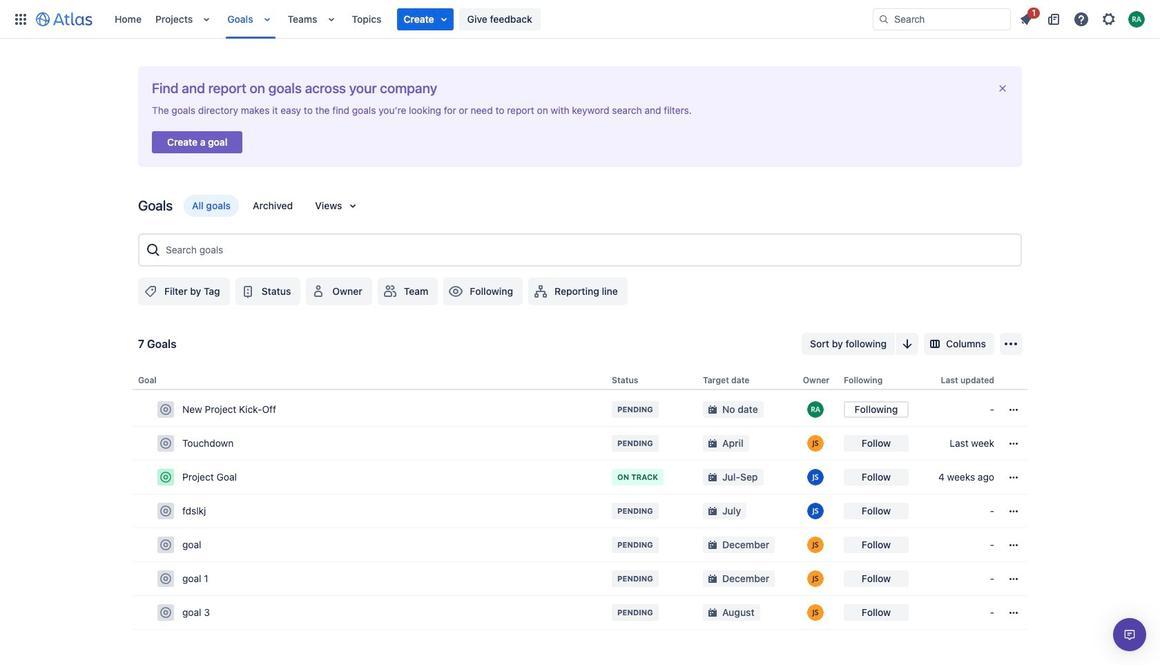Task type: vqa. For each thing, say whether or not it's contained in the screenshot.
group to the left
no



Task type: locate. For each thing, give the bounding box(es) containing it.
list
[[108, 0, 873, 38], [1014, 5, 1152, 30]]

1 more icon image from the top
[[1005, 401, 1022, 418]]

7 more icon image from the top
[[1005, 604, 1022, 621]]

more icon image for project goal image at the bottom left of page
[[1005, 469, 1022, 486]]

fdslkj image
[[160, 506, 171, 517]]

new project kick-off image
[[160, 404, 171, 415]]

3 more icon image from the top
[[1005, 469, 1022, 486]]

0 horizontal spatial list item
[[397, 8, 453, 30]]

search image
[[878, 13, 889, 25]]

2 more icon image from the top
[[1005, 435, 1022, 452]]

5 more icon image from the top
[[1005, 537, 1022, 553]]

reverse sort order image
[[899, 336, 916, 352]]

status image
[[239, 283, 256, 300]]

4 more icon image from the top
[[1005, 503, 1022, 519]]

close banner image
[[997, 83, 1008, 94]]

project goal image
[[160, 472, 171, 483]]

0 horizontal spatial list
[[108, 0, 873, 38]]

1 horizontal spatial list item
[[1014, 5, 1040, 30]]

list item
[[1014, 5, 1040, 30], [397, 8, 453, 30]]

account image
[[1128, 11, 1145, 27]]

following image
[[448, 283, 464, 300]]

None search field
[[873, 8, 1011, 30]]

more icon image for the touchdown icon
[[1005, 435, 1022, 452]]

banner
[[0, 0, 1160, 39]]

search goals image
[[145, 242, 162, 258]]

more icon image
[[1005, 401, 1022, 418], [1005, 435, 1022, 452], [1005, 469, 1022, 486], [1005, 503, 1022, 519], [1005, 537, 1022, 553], [1005, 570, 1022, 587], [1005, 604, 1022, 621]]

6 more icon image from the top
[[1005, 570, 1022, 587]]

label image
[[142, 283, 159, 300]]

Search goals field
[[162, 238, 1015, 262]]



Task type: describe. For each thing, give the bounding box(es) containing it.
open intercom messenger image
[[1121, 626, 1138, 643]]

more icon image for goal 1 image
[[1005, 570, 1022, 587]]

settings image
[[1101, 11, 1117, 27]]

more icon image for new project kick-off icon
[[1005, 401, 1022, 418]]

list item inside top element
[[397, 8, 453, 30]]

help image
[[1073, 11, 1090, 27]]

goal image
[[160, 539, 171, 550]]

1 horizontal spatial list
[[1014, 5, 1152, 30]]

more options image
[[1003, 336, 1019, 352]]

more icon image for fdslkj "image" at the bottom left of page
[[1005, 503, 1022, 519]]

more icon image for goal 3 image
[[1005, 604, 1022, 621]]

more icon image for 'goal' icon
[[1005, 537, 1022, 553]]

touchdown image
[[160, 438, 171, 449]]

goal 1 image
[[160, 573, 171, 584]]

switch to... image
[[12, 11, 29, 27]]

notifications image
[[1018, 11, 1034, 27]]

Search field
[[873, 8, 1011, 30]]

goal 3 image
[[160, 607, 171, 618]]

top element
[[8, 0, 873, 38]]



